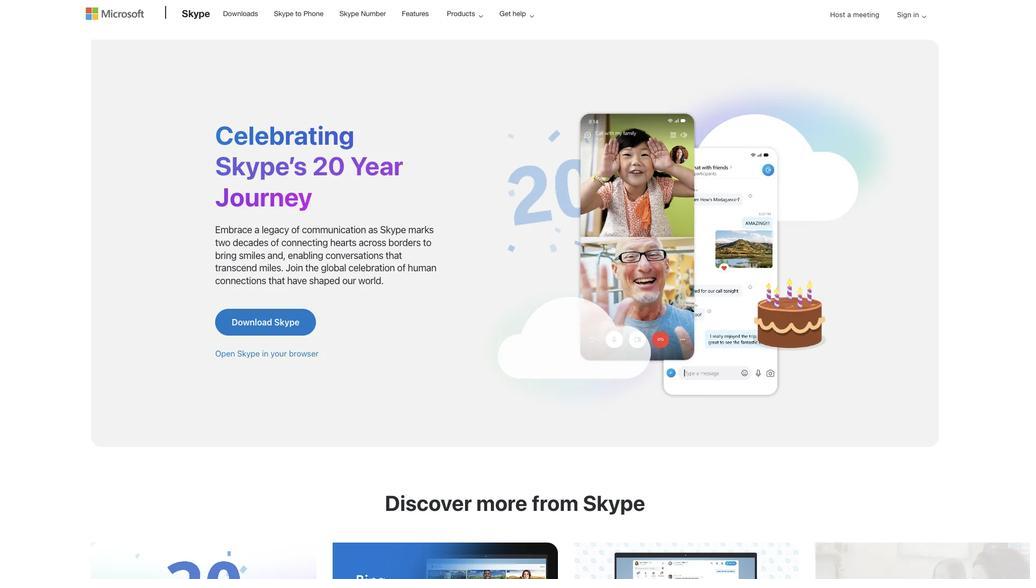 Task type: vqa. For each thing, say whether or not it's contained in the screenshot.
Kong
no



Task type: locate. For each thing, give the bounding box(es) containing it.
a for embrace
[[255, 224, 259, 235]]

open skype in your browser link
[[215, 349, 319, 359]]

menu bar containing host a meeting
[[86, 1, 945, 57]]

0 horizontal spatial in
[[262, 349, 269, 359]]

0 horizontal spatial that
[[269, 276, 285, 287]]

1 horizontal spatial to
[[423, 237, 432, 248]]

in inside menu bar
[[914, 10, 919, 19]]

open
[[215, 349, 235, 359]]

embrace a legacy of communication as skype marks two decades of connecting hearts across borders to bring smiles and, enabling conversations that transcend miles. join the global celebration of human connections that have shaped our world.
[[215, 224, 437, 287]]

enabling
[[288, 250, 323, 261]]

in
[[914, 10, 919, 19], [262, 349, 269, 359]]

skype's
[[215, 151, 307, 181]]

a
[[848, 10, 851, 19], [255, 224, 259, 235]]

1 vertical spatial to
[[423, 237, 432, 248]]

1 horizontal spatial a
[[848, 10, 851, 19]]

1 vertical spatial in
[[262, 349, 269, 359]]

decades
[[233, 237, 269, 248]]

1 vertical spatial of
[[271, 237, 279, 248]]

borders
[[389, 237, 421, 248]]

in right sign
[[914, 10, 919, 19]]

downloads
[[223, 10, 258, 18]]

1 horizontal spatial of
[[291, 224, 300, 235]]

0 horizontal spatial of
[[271, 237, 279, 248]]

of
[[291, 224, 300, 235], [271, 237, 279, 248], [397, 263, 406, 274]]

celebration
[[349, 263, 395, 274]]

miles.
[[259, 263, 284, 274]]

1 vertical spatial a
[[255, 224, 259, 235]]

in inside main content
[[262, 349, 269, 359]]

human
[[408, 263, 437, 274]]

celebrating skype's 20 year journey main content
[[0, 34, 1030, 580]]

discover
[[385, 491, 472, 516]]

connections
[[215, 276, 266, 287]]

marks
[[408, 224, 434, 235]]

to down marks
[[423, 237, 432, 248]]

skype number link
[[335, 1, 391, 26]]

1 horizontal spatial in
[[914, 10, 919, 19]]

a inside the embrace a legacy of communication as skype marks two decades of connecting hearts across borders to bring smiles and, enabling conversations that transcend miles. join the global celebration of human connections that have shaped our world.
[[255, 224, 259, 235]]

browser
[[289, 349, 319, 359]]

that down miles.
[[269, 276, 285, 287]]

2 horizontal spatial of
[[397, 263, 406, 274]]

world.
[[358, 276, 384, 287]]

have
[[287, 276, 307, 287]]

and,
[[268, 250, 286, 261]]

0 vertical spatial that
[[386, 250, 402, 261]]

host a meeting
[[830, 10, 880, 19]]

skype
[[182, 8, 210, 19], [274, 10, 294, 18], [340, 10, 359, 18], [380, 224, 406, 235], [274, 318, 300, 328], [237, 349, 260, 359], [583, 491, 645, 516]]

to
[[295, 10, 302, 18], [423, 237, 432, 248]]

help
[[513, 10, 526, 18]]

of left the human
[[397, 263, 406, 274]]

year
[[351, 151, 403, 181]]

of down legacy on the left
[[271, 237, 279, 248]]

0 horizontal spatial a
[[255, 224, 259, 235]]

0 vertical spatial of
[[291, 224, 300, 235]]

arrow down image
[[918, 10, 931, 23]]

features
[[402, 10, 429, 18]]

2 vertical spatial of
[[397, 263, 406, 274]]

download
[[232, 318, 272, 328]]

a up "decades"
[[255, 224, 259, 235]]

journey
[[215, 182, 312, 212]]

connecting
[[281, 237, 328, 248]]

menu bar
[[86, 1, 945, 57]]

that down borders
[[386, 250, 402, 261]]

0 vertical spatial a
[[848, 10, 851, 19]]

celebrating
[[215, 120, 355, 150]]

a right host
[[848, 10, 851, 19]]

in left your
[[262, 349, 269, 359]]

great video calling with skype image
[[473, 72, 907, 415]]

of up the connecting
[[291, 224, 300, 235]]

discover more from skype
[[385, 491, 645, 516]]

1 vertical spatial that
[[269, 276, 285, 287]]

0 vertical spatial to
[[295, 10, 302, 18]]

get help
[[500, 10, 526, 18]]

more
[[477, 491, 528, 516]]

to left phone
[[295, 10, 302, 18]]

that
[[386, 250, 402, 261], [269, 276, 285, 287]]

shaped
[[309, 276, 340, 287]]

a for host
[[848, 10, 851, 19]]

legacy
[[262, 224, 289, 235]]

0 horizontal spatial to
[[295, 10, 302, 18]]

smiles
[[239, 250, 265, 261]]

celebrating skype's 20 year journey
[[215, 120, 403, 212]]

0 vertical spatial in
[[914, 10, 919, 19]]

sign
[[897, 10, 912, 19]]

downloads link
[[218, 1, 263, 26]]



Task type: describe. For each thing, give the bounding box(es) containing it.
picture of skype modern message chat with side bar. image
[[574, 543, 800, 580]]

two
[[215, 237, 230, 248]]

your
[[271, 349, 287, 359]]

join
[[286, 263, 303, 274]]

meeting
[[853, 10, 880, 19]]

our
[[342, 276, 356, 287]]

hearts
[[330, 237, 357, 248]]

across
[[359, 237, 386, 248]]

the
[[305, 263, 319, 274]]

products
[[447, 10, 475, 18]]

features link
[[397, 1, 434, 26]]

conversations
[[326, 250, 384, 261]]

open skype in your browser
[[215, 349, 319, 359]]

skype link
[[177, 1, 216, 30]]

sign in
[[897, 10, 919, 19]]

host
[[830, 10, 846, 19]]

phone
[[304, 10, 324, 18]]

download skype link
[[215, 309, 316, 336]]

bring
[[215, 250, 237, 261]]

communication
[[302, 224, 366, 235]]

global
[[321, 263, 346, 274]]

20
[[312, 151, 345, 181]]

number
[[361, 10, 386, 18]]

microsoft image
[[86, 8, 144, 20]]

skype inside the embrace a legacy of communication as skype marks two decades of connecting hearts across borders to bring smiles and, enabling conversations that transcend miles. join the global celebration of human connections that have shaped our world.
[[380, 224, 406, 235]]

skype number
[[340, 10, 386, 18]]

skype to phone link
[[269, 1, 328, 26]]

embrace
[[215, 224, 252, 235]]

get
[[500, 10, 511, 18]]

skype to phone
[[274, 10, 324, 18]]

from
[[532, 491, 579, 516]]

to inside the embrace a legacy of communication as skype marks two decades of connecting hearts across borders to bring smiles and, enabling conversations that transcend miles. join the global celebration of human connections that have shaped our world.
[[423, 237, 432, 248]]

download skype
[[232, 318, 300, 328]]

get help button
[[491, 1, 543, 27]]

picture of skype logo and cake celebrating 20 years of skype image
[[91, 543, 317, 580]]

1 horizontal spatial that
[[386, 250, 402, 261]]

products button
[[438, 1, 492, 27]]

as
[[368, 224, 378, 235]]

sign in link
[[889, 1, 931, 29]]

transcend
[[215, 263, 257, 274]]

picture of skype light stage call in progress with bing backgrounds and text bing backgrounds in skype. image
[[333, 543, 558, 580]]

host a meeting link
[[822, 1, 888, 29]]



